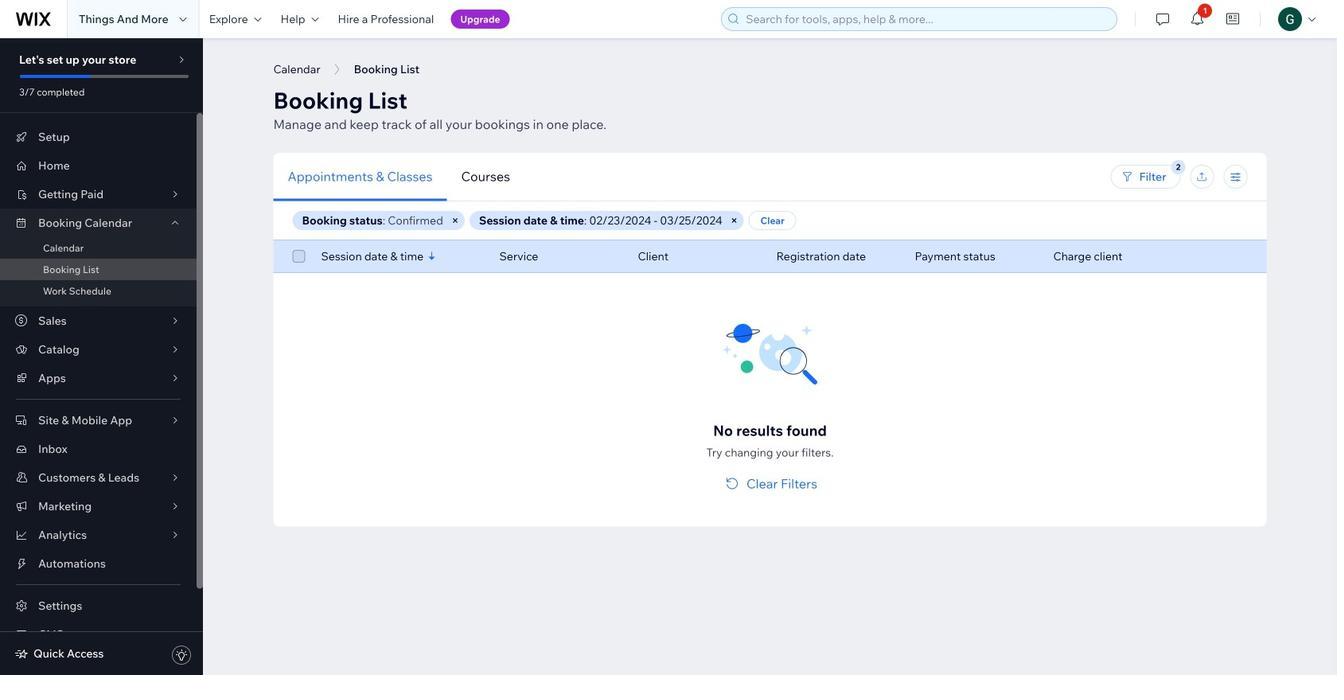 Task type: vqa. For each thing, say whether or not it's contained in the screenshot.
Publish button
no



Task type: locate. For each thing, give the bounding box(es) containing it.
sidebar element
[[0, 38, 203, 675]]

tab list
[[273, 152, 808, 201]]

Search for tools, apps, help & more... field
[[741, 8, 1112, 30]]

None checkbox
[[293, 247, 305, 266]]



